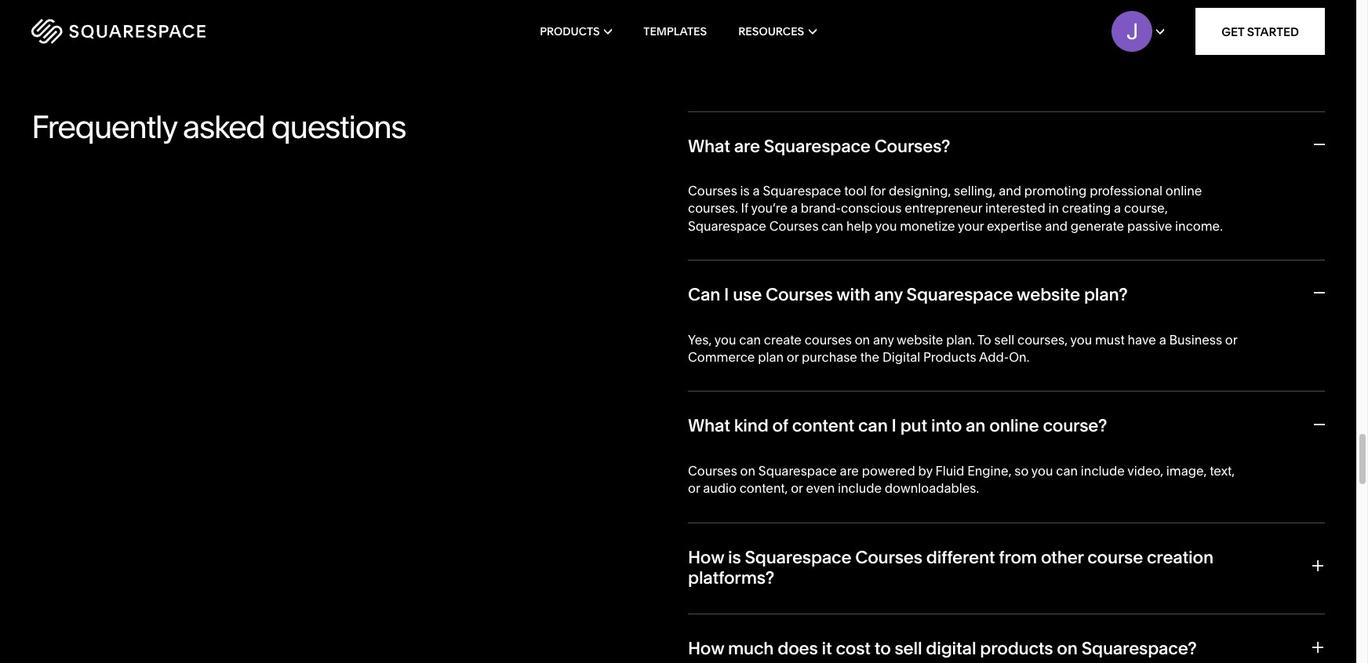 Task type: describe. For each thing, give the bounding box(es) containing it.
for
[[870, 183, 886, 199]]

what for what are squarespace courses?
[[688, 136, 730, 157]]

courses on squarespace are powered by fluid engine, so you can include video, image, text, or audio content, or even include downloadables.
[[688, 463, 1235, 496]]

have
[[1128, 332, 1157, 347]]

course?
[[1043, 415, 1107, 437]]

courses up courses.
[[688, 183, 737, 199]]

generate
[[1071, 218, 1125, 234]]

can inside dropdown button
[[859, 415, 888, 437]]

course,
[[1124, 200, 1168, 216]]

with
[[837, 284, 871, 305]]

or down create
[[787, 349, 799, 365]]

course
[[1088, 547, 1143, 568]]

courses,
[[1018, 332, 1068, 347]]

or left even on the right of page
[[791, 480, 803, 496]]

courses inside courses on squarespace are powered by fluid engine, so you can include video, image, text, or audio content, or even include downloadables.
[[688, 463, 737, 479]]

use
[[733, 284, 762, 305]]

powered
[[862, 463, 916, 479]]

creation
[[1147, 547, 1214, 568]]

i inside 'dropdown button'
[[724, 284, 729, 305]]

in
[[1049, 200, 1059, 216]]

audio
[[703, 480, 737, 496]]

what for what kind of content can i put into an online course?
[[688, 415, 730, 437]]

can i use courses with any squarespace website plan?
[[688, 284, 1128, 305]]

get started
[[1222, 24, 1300, 39]]

website for any
[[897, 332, 944, 347]]

is for courses
[[740, 183, 750, 199]]

what kind of content can i put into an online course?
[[688, 415, 1107, 437]]

income.
[[1176, 218, 1223, 234]]

how for how much does it cost to sell digital products on squarespace?
[[688, 638, 724, 659]]

much
[[728, 638, 774, 659]]

how is squarespace courses different from other course creation platforms?
[[688, 547, 1214, 589]]

you inside courses is a squarespace tool for designing, selling, and promoting professional online courses. if you're a brand-conscious entrepreneur interested in creating a course, squarespace courses can help you monetize your expertise and generate passive income.
[[876, 218, 897, 234]]

purchase
[[802, 349, 858, 365]]

to
[[978, 332, 992, 347]]

business
[[1170, 332, 1223, 347]]

content
[[792, 415, 855, 437]]

promoting
[[1025, 183, 1087, 199]]

courses?
[[875, 136, 951, 157]]

digital
[[926, 638, 976, 659]]

by
[[919, 463, 933, 479]]

plan.
[[947, 332, 975, 347]]

to
[[875, 638, 891, 659]]

you up commerce on the right bottom of page
[[715, 332, 736, 347]]

selling,
[[954, 183, 996, 199]]

platforms?
[[688, 567, 775, 589]]

what are squarespace courses? button
[[688, 111, 1325, 182]]

plan
[[758, 349, 784, 365]]

courses.
[[688, 200, 738, 216]]

add-
[[979, 349, 1009, 365]]

a right you're
[[791, 200, 798, 216]]

the
[[861, 349, 880, 365]]

help
[[847, 218, 873, 234]]

squarespace inside "how is squarespace courses different from other course creation platforms?"
[[745, 547, 852, 568]]

on inside courses on squarespace are powered by fluid engine, so you can include video, image, text, or audio content, or even include downloadables.
[[740, 463, 756, 479]]

other
[[1041, 547, 1084, 568]]

you left must
[[1071, 332, 1092, 347]]

or left audio
[[688, 480, 700, 496]]

squarespace inside dropdown button
[[764, 136, 871, 157]]

courses inside can i use courses with any squarespace website plan? 'dropdown button'
[[766, 284, 833, 305]]

your
[[958, 218, 984, 234]]

squarespace up brand- at top
[[763, 183, 841, 199]]

get
[[1222, 24, 1245, 39]]

are inside dropdown button
[[734, 136, 760, 157]]

how is squarespace courses different from other course creation platforms? button
[[688, 522, 1325, 614]]

you're
[[751, 200, 788, 216]]

questions
[[271, 107, 406, 146]]

designing,
[[889, 183, 951, 199]]

must
[[1095, 332, 1125, 347]]

yes, you can create courses on any website plan. to sell courses, you must have a business or commerce plan or purchase the digital products add-on.
[[688, 332, 1238, 365]]

frequently asked questions
[[31, 107, 406, 146]]

so
[[1015, 463, 1029, 479]]

plan?
[[1084, 284, 1128, 305]]

downloadables.
[[885, 480, 979, 496]]

video,
[[1128, 463, 1164, 479]]

products inside yes, you can create courses on any website plan. to sell courses, you must have a business or commerce plan or purchase the digital products add-on.
[[924, 349, 977, 365]]

sell inside yes, you can create courses on any website plan. to sell courses, you must have a business or commerce plan or purchase the digital products add-on.
[[995, 332, 1015, 347]]

courses is a squarespace tool for designing, selling, and promoting professional online courses. if you're a brand-conscious entrepreneur interested in creating a course, squarespace courses can help you monetize your expertise and generate passive income.
[[688, 183, 1223, 234]]

even
[[806, 480, 835, 496]]

can inside courses on squarespace are powered by fluid engine, so you can include video, image, text, or audio content, or even include downloadables.
[[1056, 463, 1078, 479]]

can inside yes, you can create courses on any website plan. to sell courses, you must have a business or commerce plan or purchase the digital products add-on.
[[739, 332, 761, 347]]

i inside dropdown button
[[892, 415, 897, 437]]

on.
[[1009, 349, 1030, 365]]

what are squarespace courses?
[[688, 136, 951, 157]]

are inside courses on squarespace are powered by fluid engine, so you can include video, image, text, or audio content, or even include downloadables.
[[840, 463, 859, 479]]

how for how is squarespace courses different from other course creation platforms?
[[688, 547, 724, 568]]

an
[[966, 415, 986, 437]]

create
[[764, 332, 802, 347]]

professional
[[1090, 183, 1163, 199]]

any inside can i use courses with any squarespace website plan? 'dropdown button'
[[874, 284, 903, 305]]

fluid
[[936, 463, 965, 479]]

put
[[901, 415, 928, 437]]

products button
[[540, 0, 612, 63]]

if
[[741, 200, 749, 216]]

courses inside "how is squarespace courses different from other course creation platforms?"
[[856, 547, 923, 568]]

how much does it cost to sell digital products on squarespace? button
[[688, 614, 1325, 663]]



Task type: vqa. For each thing, say whether or not it's contained in the screenshot.
the Build your own template 'button'
no



Task type: locate. For each thing, give the bounding box(es) containing it.
a right have
[[1160, 332, 1167, 347]]

what
[[688, 136, 730, 157], [688, 415, 730, 437]]

0 horizontal spatial website
[[897, 332, 944, 347]]

squarespace down courses.
[[688, 218, 767, 234]]

are up the "if"
[[734, 136, 760, 157]]

text,
[[1210, 463, 1235, 479]]

squarespace
[[764, 136, 871, 157], [763, 183, 841, 199], [688, 218, 767, 234], [907, 284, 1013, 305], [759, 463, 837, 479], [745, 547, 852, 568]]

are
[[734, 136, 760, 157], [840, 463, 859, 479]]

templates link
[[644, 0, 707, 63]]

any inside yes, you can create courses on any website plan. to sell courses, you must have a business or commerce plan or purchase the digital products add-on.
[[873, 332, 894, 347]]

products
[[540, 24, 600, 38], [924, 349, 977, 365]]

on up content,
[[740, 463, 756, 479]]

0 horizontal spatial products
[[540, 24, 600, 38]]

you down conscious
[[876, 218, 897, 234]]

squarespace up plan.
[[907, 284, 1013, 305]]

squarespace up even on the right of page
[[759, 463, 837, 479]]

website inside 'dropdown button'
[[1017, 284, 1081, 305]]

on right products
[[1057, 638, 1078, 659]]

2 how from the top
[[688, 638, 724, 659]]

asked
[[183, 107, 265, 146]]

what left kind
[[688, 415, 730, 437]]

any right with
[[874, 284, 903, 305]]

expertise
[[987, 218, 1042, 234]]

resources
[[739, 24, 805, 38]]

1 vertical spatial products
[[924, 349, 977, 365]]

from
[[999, 547, 1037, 568]]

0 vertical spatial and
[[999, 183, 1022, 199]]

0 vertical spatial website
[[1017, 284, 1081, 305]]

commerce
[[688, 349, 755, 365]]

or
[[1226, 332, 1238, 347], [787, 349, 799, 365], [688, 480, 700, 496], [791, 480, 803, 496]]

1 vertical spatial on
[[740, 463, 756, 479]]

0 horizontal spatial include
[[838, 480, 882, 496]]

products inside button
[[540, 24, 600, 38]]

0 vertical spatial include
[[1081, 463, 1125, 479]]

1 vertical spatial any
[[873, 332, 894, 347]]

how
[[688, 547, 724, 568], [688, 638, 724, 659]]

digital
[[883, 349, 921, 365]]

cost
[[836, 638, 871, 659]]

i left use at the top right of the page
[[724, 284, 729, 305]]

monetize
[[900, 218, 955, 234]]

courses up create
[[766, 284, 833, 305]]

1 how from the top
[[688, 547, 724, 568]]

squarespace?
[[1082, 638, 1197, 659]]

1 horizontal spatial products
[[924, 349, 977, 365]]

0 vertical spatial i
[[724, 284, 729, 305]]

0 vertical spatial online
[[1166, 183, 1202, 199]]

yes,
[[688, 332, 712, 347]]

you
[[876, 218, 897, 234], [715, 332, 736, 347], [1071, 332, 1092, 347], [1032, 463, 1053, 479]]

frequently
[[31, 107, 176, 146]]

is inside courses is a squarespace tool for designing, selling, and promoting professional online courses. if you're a brand-conscious entrepreneur interested in creating a course, squarespace courses can help you monetize your expertise and generate passive income.
[[740, 183, 750, 199]]

is down audio
[[728, 547, 741, 568]]

0 vertical spatial are
[[734, 136, 760, 157]]

1 horizontal spatial and
[[1045, 218, 1068, 234]]

a up you're
[[753, 183, 760, 199]]

online inside courses is a squarespace tool for designing, selling, and promoting professional online courses. if you're a brand-conscious entrepreneur interested in creating a course, squarespace courses can help you monetize your expertise and generate passive income.
[[1166, 183, 1202, 199]]

online up income.
[[1166, 183, 1202, 199]]

can i use courses with any squarespace website plan? button
[[688, 260, 1325, 331]]

conscious
[[841, 200, 902, 216]]

0 horizontal spatial online
[[990, 415, 1039, 437]]

0 vertical spatial how
[[688, 547, 724, 568]]

is for how
[[728, 547, 741, 568]]

how inside "how is squarespace courses different from other course creation platforms?"
[[688, 547, 724, 568]]

and up interested
[[999, 183, 1022, 199]]

kind
[[734, 415, 769, 437]]

it
[[822, 638, 832, 659]]

1 vertical spatial what
[[688, 415, 730, 437]]

image,
[[1167, 463, 1207, 479]]

templates
[[644, 24, 707, 38]]

include down powered
[[838, 480, 882, 496]]

courses down you're
[[770, 218, 819, 234]]

2 horizontal spatial on
[[1057, 638, 1078, 659]]

courses
[[805, 332, 852, 347]]

0 horizontal spatial are
[[734, 136, 760, 157]]

are left powered
[[840, 463, 859, 479]]

squarespace up tool at the right top
[[764, 136, 871, 157]]

website inside yes, you can create courses on any website plan. to sell courses, you must have a business or commerce plan or purchase the digital products add-on.
[[897, 332, 944, 347]]

1 vertical spatial is
[[728, 547, 741, 568]]

can inside courses is a squarespace tool for designing, selling, and promoting professional online courses. if you're a brand-conscious entrepreneur interested in creating a course, squarespace courses can help you monetize your expertise and generate passive income.
[[822, 218, 844, 234]]

a inside yes, you can create courses on any website plan. to sell courses, you must have a business or commerce plan or purchase the digital products add-on.
[[1160, 332, 1167, 347]]

1 vertical spatial i
[[892, 415, 897, 437]]

1 horizontal spatial website
[[1017, 284, 1081, 305]]

squarespace down even on the right of page
[[745, 547, 852, 568]]

can
[[822, 218, 844, 234], [739, 332, 761, 347], [859, 415, 888, 437], [1056, 463, 1078, 479]]

engine,
[[968, 463, 1012, 479]]

1 vertical spatial online
[[990, 415, 1039, 437]]

website for squarespace
[[1017, 284, 1081, 305]]

squarespace logo image
[[31, 19, 206, 44]]

1 horizontal spatial include
[[1081, 463, 1125, 479]]

interested
[[986, 200, 1046, 216]]

1 vertical spatial how
[[688, 638, 724, 659]]

1 vertical spatial and
[[1045, 218, 1068, 234]]

resources button
[[739, 0, 817, 63]]

0 horizontal spatial on
[[740, 463, 756, 479]]

0 vertical spatial sell
[[995, 332, 1015, 347]]

different
[[927, 547, 995, 568]]

does
[[778, 638, 818, 659]]

website up the digital
[[897, 332, 944, 347]]

0 horizontal spatial and
[[999, 183, 1022, 199]]

sell
[[995, 332, 1015, 347], [895, 638, 922, 659]]

1 vertical spatial include
[[838, 480, 882, 496]]

a down professional
[[1114, 200, 1121, 216]]

1 horizontal spatial online
[[1166, 183, 1202, 199]]

1 vertical spatial website
[[897, 332, 944, 347]]

or right the business
[[1226, 332, 1238, 347]]

courses left different
[[856, 547, 923, 568]]

online inside dropdown button
[[990, 415, 1039, 437]]

0 horizontal spatial i
[[724, 284, 729, 305]]

1 vertical spatial sell
[[895, 638, 922, 659]]

squarespace inside courses on squarespace are powered by fluid engine, so you can include video, image, text, or audio content, or even include downloadables.
[[759, 463, 837, 479]]

1 horizontal spatial sell
[[995, 332, 1015, 347]]

brand-
[[801, 200, 841, 216]]

any up the
[[873, 332, 894, 347]]

0 horizontal spatial sell
[[895, 638, 922, 659]]

0 vertical spatial products
[[540, 24, 600, 38]]

and
[[999, 183, 1022, 199], [1045, 218, 1068, 234]]

courses up audio
[[688, 463, 737, 479]]

1 horizontal spatial are
[[840, 463, 859, 479]]

you inside courses on squarespace are powered by fluid engine, so you can include video, image, text, or audio content, or even include downloadables.
[[1032, 463, 1053, 479]]

0 vertical spatial is
[[740, 183, 750, 199]]

on inside dropdown button
[[1057, 638, 1078, 659]]

get started link
[[1196, 8, 1325, 55]]

1 horizontal spatial on
[[855, 332, 870, 347]]

products
[[980, 638, 1053, 659]]

content,
[[740, 480, 788, 496]]

0 vertical spatial on
[[855, 332, 870, 347]]

squarespace logo link
[[31, 19, 290, 44]]

can up plan
[[739, 332, 761, 347]]

0 vertical spatial any
[[874, 284, 903, 305]]

2 vertical spatial on
[[1057, 638, 1078, 659]]

a
[[753, 183, 760, 199], [791, 200, 798, 216], [1114, 200, 1121, 216], [1160, 332, 1167, 347]]

any
[[874, 284, 903, 305], [873, 332, 894, 347]]

and down 'in'
[[1045, 218, 1068, 234]]

can down brand- at top
[[822, 218, 844, 234]]

i left put
[[892, 415, 897, 437]]

website up courses,
[[1017, 284, 1081, 305]]

tool
[[844, 183, 867, 199]]

1 vertical spatial are
[[840, 463, 859, 479]]

on inside yes, you can create courses on any website plan. to sell courses, you must have a business or commerce plan or purchase the digital products add-on.
[[855, 332, 870, 347]]

is inside "how is squarespace courses different from other course creation platforms?"
[[728, 547, 741, 568]]

what up courses.
[[688, 136, 730, 157]]

how much does it cost to sell digital products on squarespace?
[[688, 638, 1197, 659]]

started
[[1248, 24, 1300, 39]]

entrepreneur
[[905, 200, 983, 216]]

how left much
[[688, 638, 724, 659]]

squarespace inside 'dropdown button'
[[907, 284, 1013, 305]]

is up the "if"
[[740, 183, 750, 199]]

1 what from the top
[[688, 136, 730, 157]]

online
[[1166, 183, 1202, 199], [990, 415, 1039, 437]]

online right an
[[990, 415, 1039, 437]]

what kind of content can i put into an online course? button
[[688, 391, 1325, 462]]

sell inside dropdown button
[[895, 638, 922, 659]]

website
[[1017, 284, 1081, 305], [897, 332, 944, 347]]

2 what from the top
[[688, 415, 730, 437]]

on up the
[[855, 332, 870, 347]]

into
[[931, 415, 962, 437]]

can
[[688, 284, 721, 305]]

how down audio
[[688, 547, 724, 568]]

passive
[[1128, 218, 1173, 234]]

can left put
[[859, 415, 888, 437]]

of
[[773, 415, 789, 437]]

creating
[[1062, 200, 1111, 216]]

how inside how much does it cost to sell digital products on squarespace? dropdown button
[[688, 638, 724, 659]]

0 vertical spatial what
[[688, 136, 730, 157]]

1 horizontal spatial i
[[892, 415, 897, 437]]

can down course?
[[1056, 463, 1078, 479]]

you right so
[[1032, 463, 1053, 479]]

include left video,
[[1081, 463, 1125, 479]]



